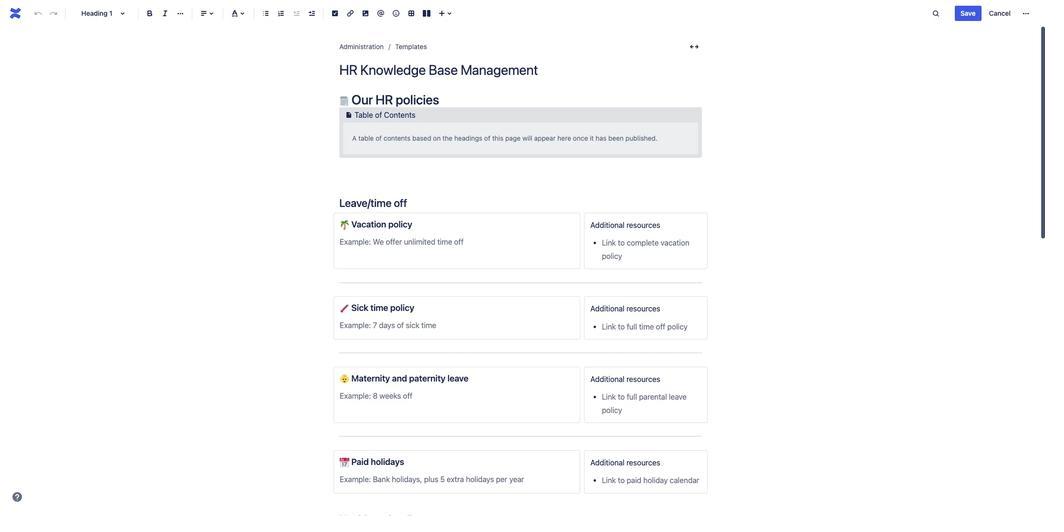 Task type: describe. For each thing, give the bounding box(es) containing it.
resources for vacation policy
[[627, 221, 661, 230]]

more formatting image
[[175, 8, 186, 19]]

:baby: image
[[340, 375, 350, 384]]

confluence image
[[8, 6, 23, 21]]

additional for maternity and paternity leave
[[591, 375, 625, 384]]

hr
[[376, 92, 393, 107]]

sick
[[352, 303, 369, 313]]

maternity and paternity leave
[[350, 373, 469, 384]]

action item image
[[330, 8, 341, 19]]

our hr policies
[[349, 92, 439, 107]]

:palm_tree: image
[[340, 221, 350, 230]]

has
[[596, 134, 607, 142]]

0 vertical spatial policy
[[389, 219, 413, 230]]

policies
[[396, 92, 439, 107]]

undo ⌘z image
[[32, 8, 44, 19]]

table of contents image
[[343, 109, 355, 121]]

resources for maternity and paternity leave
[[627, 375, 661, 384]]

this
[[493, 134, 504, 142]]

leave/time
[[340, 197, 392, 209]]

find and replace image
[[931, 8, 942, 19]]

page
[[506, 134, 521, 142]]

table
[[359, 134, 374, 142]]

leave/time off
[[340, 197, 407, 209]]

:date: image
[[340, 458, 350, 468]]

layouts image
[[421, 8, 433, 19]]

emoji image
[[391, 8, 402, 19]]

contents
[[384, 111, 416, 119]]

paternity
[[409, 373, 446, 384]]

redo ⌘⇧z image
[[48, 8, 59, 19]]

heading 1
[[81, 9, 113, 17]]

once
[[573, 134, 589, 142]]

Give this page a title text field
[[340, 62, 703, 78]]

additional resources for vacation policy
[[591, 221, 661, 230]]

paid
[[352, 457, 369, 467]]

outdent ⇧tab image
[[291, 8, 302, 19]]

vacation policy
[[350, 219, 413, 230]]

:palm_tree: image
[[340, 221, 350, 230]]

heading 1 button
[[69, 3, 134, 24]]

templates link
[[396, 41, 427, 53]]

sick time policy
[[350, 303, 415, 313]]

and
[[392, 373, 407, 384]]

templates
[[396, 43, 427, 51]]

table of contents
[[355, 111, 416, 119]]

the
[[443, 134, 453, 142]]



Task type: vqa. For each thing, say whether or not it's contained in the screenshot.
Open field configuration image within the Reporter "button"
no



Task type: locate. For each thing, give the bounding box(es) containing it.
table image
[[406, 8, 417, 19]]

additional resources for maternity and paternity leave
[[591, 375, 661, 384]]

numbered list ⌘⇧7 image
[[276, 8, 287, 19]]

mention image
[[375, 8, 387, 19]]

time
[[371, 303, 389, 313]]

resources for paid holidays
[[627, 459, 661, 467]]

a table of contents based on the headings of this page will appear here once it has been published.
[[352, 134, 658, 142]]

4 additional resources from the top
[[591, 459, 661, 467]]

additional resources for paid holidays
[[591, 459, 661, 467]]

make template full-width image
[[689, 41, 701, 53]]

cancel button
[[984, 6, 1017, 21]]

of
[[375, 111, 382, 119], [376, 134, 382, 142], [485, 134, 491, 142]]

1 additional resources from the top
[[591, 221, 661, 230]]

maternity
[[352, 373, 390, 384]]

indent tab image
[[306, 8, 318, 19]]

been
[[609, 134, 624, 142]]

here
[[558, 134, 572, 142]]

administration link
[[340, 41, 384, 53]]

save
[[961, 9, 976, 17]]

additional resources for sick time policy
[[591, 305, 661, 313]]

4 additional from the top
[[591, 459, 625, 467]]

contents
[[384, 134, 411, 142]]

a
[[352, 134, 357, 142]]

cancel
[[990, 9, 1011, 17]]

:notepad_spiral: image
[[340, 96, 349, 106], [340, 96, 349, 106]]

headings
[[455, 134, 483, 142]]

our
[[352, 92, 373, 107]]

leave
[[448, 373, 469, 384]]

additional for vacation policy
[[591, 221, 625, 230]]

paid holidays
[[350, 457, 404, 467]]

more image
[[1021, 8, 1033, 19]]

italic ⌘i image
[[160, 8, 171, 19]]

table
[[355, 111, 373, 119]]

3 additional resources from the top
[[591, 375, 661, 384]]

heading
[[81, 9, 108, 17]]

resources
[[627, 221, 661, 230], [627, 305, 661, 313], [627, 375, 661, 384], [627, 459, 661, 467]]

2 additional resources from the top
[[591, 305, 661, 313]]

add image, video, or file image
[[360, 8, 372, 19]]

3 additional from the top
[[591, 375, 625, 384]]

policy right time
[[391, 303, 415, 313]]

1 resources from the top
[[627, 221, 661, 230]]

on
[[433, 134, 441, 142]]

:thermometer: image
[[340, 304, 350, 314], [340, 304, 350, 314]]

2 additional from the top
[[591, 305, 625, 313]]

vacation
[[352, 219, 387, 230]]

4 resources from the top
[[627, 459, 661, 467]]

save button
[[955, 6, 982, 21]]

bold ⌘b image
[[144, 8, 156, 19]]

published.
[[626, 134, 658, 142]]

policy down off
[[389, 219, 413, 230]]

1 additional from the top
[[591, 221, 625, 230]]

1 vertical spatial policy
[[391, 303, 415, 313]]

3 resources from the top
[[627, 375, 661, 384]]

based
[[413, 134, 432, 142]]

help image
[[11, 492, 23, 503]]

link image
[[345, 8, 356, 19]]

2 resources from the top
[[627, 305, 661, 313]]

it
[[590, 134, 594, 142]]

holidays
[[371, 457, 404, 467]]

additional for sick time policy
[[591, 305, 625, 313]]

:baby: image
[[340, 375, 350, 384]]

appear
[[535, 134, 556, 142]]

off
[[394, 197, 407, 209]]

additional
[[591, 221, 625, 230], [591, 305, 625, 313], [591, 375, 625, 384], [591, 459, 625, 467]]

:date: image
[[340, 458, 350, 468]]

confluence image
[[8, 6, 23, 21]]

additional for paid holidays
[[591, 459, 625, 467]]

will
[[523, 134, 533, 142]]

align left image
[[198, 8, 210, 19]]

Main content area, start typing to enter text. text field
[[334, 92, 708, 517]]

bullet list ⌘⇧8 image
[[260, 8, 272, 19]]

1
[[109, 9, 113, 17]]

policy
[[389, 219, 413, 230], [391, 303, 415, 313]]

additional resources
[[591, 221, 661, 230], [591, 305, 661, 313], [591, 375, 661, 384], [591, 459, 661, 467]]

resources for sick time policy
[[627, 305, 661, 313]]

administration
[[340, 43, 384, 51]]



